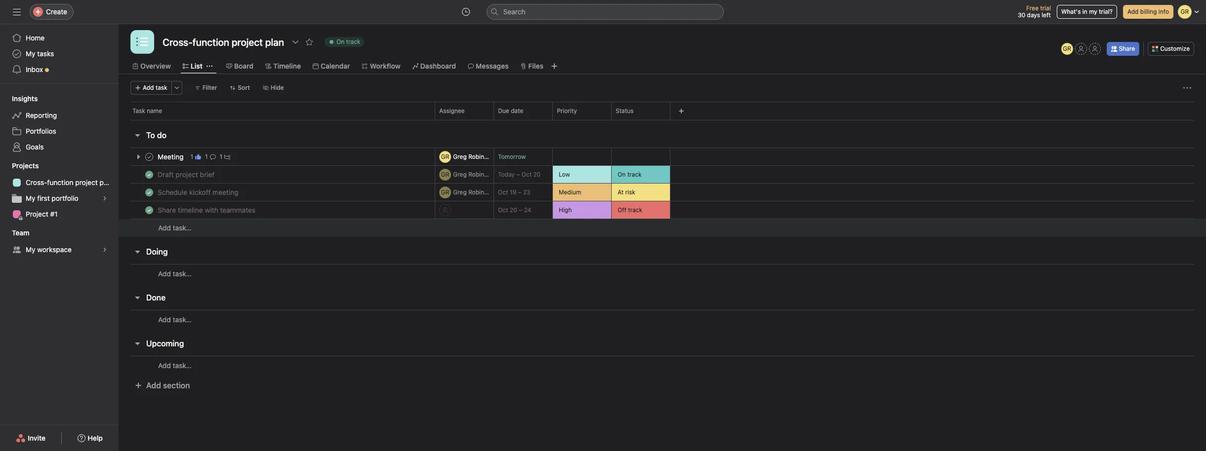 Task type: locate. For each thing, give the bounding box(es) containing it.
cross-function project plan
[[26, 178, 113, 187]]

row containing task name
[[119, 102, 1206, 120]]

gr button
[[1061, 43, 1073, 55]]

my for my workspace
[[26, 246, 35, 254]]

add down doing
[[158, 270, 171, 278]]

1 horizontal spatial on
[[618, 171, 626, 178]]

0 vertical spatial greg robinson
[[453, 153, 494, 160]]

team button
[[0, 228, 29, 238]]

add task button
[[130, 81, 172, 95]]

free trial 30 days left
[[1018, 4, 1051, 19]]

projects element
[[0, 157, 119, 224]]

oct 19 – 23
[[498, 189, 530, 196]]

add tab image
[[550, 62, 558, 70]]

19
[[510, 189, 516, 196]]

– right 19
[[518, 189, 522, 196]]

add task…
[[158, 224, 192, 232], [158, 270, 192, 278], [158, 316, 192, 324], [158, 361, 192, 370]]

robinson left tomorrow
[[468, 153, 494, 160]]

track up calendar
[[346, 38, 360, 45]]

add task… down doing
[[158, 270, 192, 278]]

cross-function project plan link
[[6, 175, 113, 191]]

help button
[[71, 430, 109, 448]]

2 add task… button from the top
[[158, 269, 192, 279]]

track
[[346, 38, 360, 45], [627, 171, 642, 178], [628, 206, 642, 214]]

0 vertical spatial 20
[[533, 171, 541, 178]]

completed checkbox inside share timeline with teammates cell
[[143, 204, 155, 216]]

add task… button for collapse task list for this section image at the left bottom
[[158, 360, 192, 371]]

1 vertical spatial –
[[518, 189, 522, 196]]

expand subtask list for the task meeting image
[[134, 153, 142, 161]]

3 completed checkbox from the top
[[143, 187, 155, 198]]

add to starred image
[[305, 38, 313, 46]]

0 vertical spatial on track button
[[320, 35, 369, 49]]

insights
[[12, 94, 38, 103]]

my workspace link
[[6, 242, 113, 258]]

dashboard
[[420, 62, 456, 70]]

collapse task list for this section image
[[133, 131, 141, 139], [133, 248, 141, 256], [133, 294, 141, 302]]

projects button
[[0, 161, 39, 171]]

0 vertical spatial on
[[336, 38, 345, 45]]

dashboard link
[[412, 61, 456, 72]]

24
[[524, 207, 531, 214]]

2 task… from the top
[[173, 270, 192, 278]]

goals
[[26, 143, 44, 151]]

add task… row for doing collapse task list for this section icon
[[119, 264, 1206, 283]]

greg
[[453, 153, 467, 160], [453, 171, 467, 178], [453, 189, 467, 196]]

0 horizontal spatial on track
[[336, 38, 360, 45]]

– inside row
[[519, 207, 522, 214]]

add task… row
[[119, 219, 1206, 237], [119, 264, 1206, 283], [119, 310, 1206, 329], [119, 356, 1206, 375]]

1 greg robinson from the top
[[453, 153, 494, 160]]

share
[[1119, 45, 1135, 52]]

1 greg from the top
[[453, 153, 467, 160]]

track inside popup button
[[628, 206, 642, 214]]

task… for add task… button in the header to do 'tree grid'
[[173, 224, 192, 232]]

0 horizontal spatial 20
[[510, 207, 517, 214]]

track for oct 20 – 24
[[628, 206, 642, 214]]

trial?
[[1099, 8, 1113, 15]]

more actions image right task
[[174, 85, 180, 91]]

1 my from the top
[[26, 49, 35, 58]]

1 vertical spatial gr
[[441, 171, 449, 178]]

completed checkbox for today
[[143, 169, 155, 181]]

completed image
[[143, 151, 155, 163]]

done
[[146, 294, 166, 302]]

completed image inside draft project brief cell
[[143, 169, 155, 181]]

messages link
[[468, 61, 509, 72]]

1 completed checkbox from the top
[[143, 151, 155, 163]]

row
[[119, 102, 1206, 120], [130, 120, 1194, 121], [119, 148, 1206, 166], [119, 166, 1206, 184], [119, 183, 1206, 202], [119, 201, 1206, 219]]

at
[[618, 189, 624, 196]]

2 greg robinson from the top
[[453, 171, 494, 178]]

task… inside header to do 'tree grid'
[[173, 224, 192, 232]]

add task… button up upcoming button
[[158, 315, 192, 325]]

greg robinson for oct 19
[[453, 189, 494, 196]]

inbox link
[[6, 62, 113, 78]]

1 collapse task list for this section image from the top
[[133, 131, 141, 139]]

gr
[[1063, 45, 1071, 52], [441, 171, 449, 178], [441, 189, 449, 196]]

2 vertical spatial track
[[628, 206, 642, 214]]

– left 24
[[519, 207, 522, 214]]

completed checkbox inside draft project brief cell
[[143, 169, 155, 181]]

1 vertical spatial collapse task list for this section image
[[133, 248, 141, 256]]

add task… up upcoming button
[[158, 316, 192, 324]]

upcoming button
[[146, 335, 184, 353]]

–
[[516, 171, 520, 178], [518, 189, 522, 196], [519, 207, 522, 214]]

robinson inside button
[[468, 153, 494, 160]]

0 horizontal spatial on track button
[[320, 35, 369, 49]]

off track button
[[612, 202, 670, 219]]

– right "today"
[[516, 171, 520, 178]]

2 vertical spatial collapse task list for this section image
[[133, 294, 141, 302]]

1 add task… from the top
[[158, 224, 192, 232]]

add task… button for doing collapse task list for this section icon
[[158, 269, 192, 279]]

add for collapse task list for this section image at the left bottom's add task… button
[[158, 361, 171, 370]]

workflow link
[[362, 61, 401, 72]]

overview
[[140, 62, 171, 70]]

3 robinson from the top
[[468, 189, 494, 196]]

more actions image
[[1183, 84, 1191, 92], [174, 85, 180, 91]]

track right off
[[628, 206, 642, 214]]

0 horizontal spatial on
[[336, 38, 345, 45]]

collapse task list for this section image left to
[[133, 131, 141, 139]]

0 vertical spatial completed image
[[143, 169, 155, 181]]

4 add task… from the top
[[158, 361, 192, 370]]

add section
[[146, 381, 190, 390]]

off
[[618, 206, 627, 214]]

20 left low
[[533, 171, 541, 178]]

1 completed image from the top
[[143, 169, 155, 181]]

3 my from the top
[[26, 246, 35, 254]]

add task… for collapse task list for this section image at the left bottom's add task… button
[[158, 361, 192, 370]]

3 greg from the top
[[453, 189, 467, 196]]

see details, my first portfolio image
[[102, 196, 108, 202]]

robinson left 19
[[468, 189, 494, 196]]

1 robinson from the top
[[468, 153, 494, 160]]

4 add task… row from the top
[[119, 356, 1206, 375]]

– for oct 20
[[519, 207, 522, 214]]

30
[[1018, 11, 1025, 19]]

what's in my trial? button
[[1057, 5, 1117, 19]]

on track
[[336, 38, 360, 45], [618, 171, 642, 178]]

2 vertical spatial my
[[26, 246, 35, 254]]

4 add task… button from the top
[[158, 360, 192, 371]]

2 vertical spatial greg
[[453, 189, 467, 196]]

my inside the teams element
[[26, 246, 35, 254]]

0 vertical spatial gr
[[1063, 45, 1071, 52]]

add task… button for 3rd collapse task list for this section icon from the top of the page
[[158, 315, 192, 325]]

20 inside row
[[510, 207, 517, 214]]

4 completed checkbox from the top
[[143, 204, 155, 216]]

add task… button up 'section'
[[158, 360, 192, 371]]

add for add task… button in the header to do 'tree grid'
[[158, 224, 171, 232]]

days
[[1027, 11, 1040, 19]]

1 vertical spatial greg robinson
[[453, 171, 494, 178]]

track for today – oct 20
[[627, 171, 642, 178]]

add inside header to do 'tree grid'
[[158, 224, 171, 232]]

on up at
[[618, 171, 626, 178]]

filter button
[[190, 81, 222, 95]]

1 horizontal spatial on track button
[[612, 166, 670, 183]]

timeline
[[273, 62, 301, 70]]

board link
[[226, 61, 253, 72]]

23
[[523, 189, 530, 196]]

add task… button
[[158, 223, 192, 234], [158, 269, 192, 279], [158, 315, 192, 325], [158, 360, 192, 371]]

on inside header to do 'tree grid'
[[618, 171, 626, 178]]

oct down oct 19 – 23
[[498, 207, 508, 214]]

global element
[[0, 24, 119, 84]]

1 vertical spatial on track button
[[612, 166, 670, 183]]

completed checkbox for oct 20
[[143, 204, 155, 216]]

free
[[1026, 4, 1039, 12]]

my down team
[[26, 246, 35, 254]]

add left billing
[[1128, 8, 1139, 15]]

on track up risk in the top of the page
[[618, 171, 642, 178]]

add task… button up doing button
[[158, 223, 192, 234]]

1 vertical spatial robinson
[[468, 171, 494, 178]]

billing
[[1140, 8, 1157, 15]]

collapse task list for this section image left done button
[[133, 294, 141, 302]]

None text field
[[160, 33, 287, 51]]

insights element
[[0, 90, 119, 157]]

add down done button
[[158, 316, 171, 324]]

2 robinson from the top
[[468, 171, 494, 178]]

2 vertical spatial gr
[[441, 189, 449, 196]]

my for my first portfolio
[[26, 194, 35, 203]]

0 vertical spatial robinson
[[468, 153, 494, 160]]

greg robinson
[[453, 153, 494, 160], [453, 171, 494, 178], [453, 189, 494, 196]]

what's in my trial?
[[1061, 8, 1113, 15]]

1 task… from the top
[[173, 224, 192, 232]]

completed image inside share timeline with teammates cell
[[143, 204, 155, 216]]

do
[[157, 131, 166, 140]]

1 vertical spatial greg
[[453, 171, 467, 178]]

share timeline with teammates cell
[[119, 201, 435, 219]]

insights button
[[0, 94, 38, 104]]

customize button
[[1148, 42, 1194, 56]]

assignee
[[439, 107, 465, 115]]

add task… row for collapse task list for this section image at the left bottom
[[119, 356, 1206, 375]]

add task… inside header to do 'tree grid'
[[158, 224, 192, 232]]

3 add task… row from the top
[[119, 310, 1206, 329]]

header to do tree grid
[[119, 148, 1206, 237]]

add
[[1128, 8, 1139, 15], [143, 84, 154, 91], [158, 224, 171, 232], [158, 270, 171, 278], [158, 316, 171, 324], [158, 361, 171, 370], [146, 381, 161, 390]]

status
[[616, 107, 634, 115]]

add up doing button
[[158, 224, 171, 232]]

home link
[[6, 30, 113, 46]]

1 horizontal spatial on track
[[618, 171, 642, 178]]

oct left 19
[[498, 189, 508, 196]]

1 vertical spatial my
[[26, 194, 35, 203]]

my left first
[[26, 194, 35, 203]]

robinson down greg robinson button
[[468, 171, 494, 178]]

Share timeline with teammates text field
[[156, 205, 258, 215]]

2 vertical spatial greg robinson
[[453, 189, 494, 196]]

help
[[88, 434, 103, 443]]

2 vertical spatial robinson
[[468, 189, 494, 196]]

completed image
[[143, 169, 155, 181], [143, 187, 155, 198], [143, 204, 155, 216]]

3 add task… from the top
[[158, 316, 192, 324]]

oct up '23'
[[522, 171, 532, 178]]

1 vertical spatial 20
[[510, 207, 517, 214]]

20 left 24
[[510, 207, 517, 214]]

add task… for add task… button in the header to do 'tree grid'
[[158, 224, 192, 232]]

gr for on track
[[441, 171, 449, 178]]

0 vertical spatial greg
[[453, 153, 467, 160]]

20
[[533, 171, 541, 178], [510, 207, 517, 214]]

0 vertical spatial my
[[26, 49, 35, 58]]

4 task… from the top
[[173, 361, 192, 370]]

1 vertical spatial completed image
[[143, 187, 155, 198]]

3 completed image from the top
[[143, 204, 155, 216]]

add for doing collapse task list for this section icon add task… button
[[158, 270, 171, 278]]

3 greg robinson from the top
[[453, 189, 494, 196]]

0 vertical spatial on track
[[336, 38, 360, 45]]

1 vertical spatial track
[[627, 171, 642, 178]]

2 completed checkbox from the top
[[143, 169, 155, 181]]

1 add task… button from the top
[[158, 223, 192, 234]]

completed image inside schedule kickoff meeting cell
[[143, 187, 155, 198]]

1 vertical spatial on track
[[618, 171, 642, 178]]

3 add task… button from the top
[[158, 315, 192, 325]]

0 vertical spatial oct
[[522, 171, 532, 178]]

my left tasks
[[26, 49, 35, 58]]

2 my from the top
[[26, 194, 35, 203]]

on track button inside header to do 'tree grid'
[[612, 166, 670, 183]]

2 completed image from the top
[[143, 187, 155, 198]]

2 vertical spatial –
[[519, 207, 522, 214]]

on track button up "at risk" dropdown button
[[612, 166, 670, 183]]

Completed checkbox
[[143, 151, 155, 163], [143, 169, 155, 181], [143, 187, 155, 198], [143, 204, 155, 216]]

search
[[503, 7, 525, 16]]

2 add task… from the top
[[158, 270, 192, 278]]

completed image for oct 20 – 24
[[143, 204, 155, 216]]

home
[[26, 34, 45, 42]]

add left task
[[143, 84, 154, 91]]

1 vertical spatial on
[[618, 171, 626, 178]]

my first portfolio
[[26, 194, 78, 203]]

1 vertical spatial oct
[[498, 189, 508, 196]]

add task… for doing collapse task list for this section icon add task… button
[[158, 270, 192, 278]]

0 vertical spatial –
[[516, 171, 520, 178]]

add for add billing info button
[[1128, 8, 1139, 15]]

on up calendar
[[336, 38, 345, 45]]

my inside global element
[[26, 49, 35, 58]]

oct inside row
[[498, 207, 508, 214]]

add up add section button
[[158, 361, 171, 370]]

task
[[132, 107, 145, 115]]

completed checkbox inside schedule kickoff meeting cell
[[143, 187, 155, 198]]

collapse task list for this section image
[[133, 340, 141, 348]]

on track button up calendar
[[320, 35, 369, 49]]

on track up calendar
[[336, 38, 360, 45]]

robinson
[[468, 153, 494, 160], [468, 171, 494, 178], [468, 189, 494, 196]]

add task… button inside header to do 'tree grid'
[[158, 223, 192, 234]]

greg inside button
[[453, 153, 467, 160]]

medium button
[[553, 184, 611, 201]]

collapse task list for this section image for to do
[[133, 131, 141, 139]]

add task… row for 3rd collapse task list for this section icon from the top of the page
[[119, 310, 1206, 329]]

1 comment image
[[210, 154, 216, 160]]

collapse task list for this section image left doing
[[133, 248, 141, 256]]

today – oct 20
[[498, 171, 541, 178]]

board
[[234, 62, 253, 70]]

task…
[[173, 224, 192, 232], [173, 270, 192, 278], [173, 316, 192, 324], [173, 361, 192, 370]]

my inside the projects element
[[26, 194, 35, 203]]

1 horizontal spatial more actions image
[[1183, 84, 1191, 92]]

Schedule kickoff meeting text field
[[156, 188, 241, 197]]

2 collapse task list for this section image from the top
[[133, 248, 141, 256]]

1 horizontal spatial 20
[[533, 171, 541, 178]]

teams element
[[0, 224, 119, 260]]

more actions image down customize
[[1183, 84, 1191, 92]]

0 vertical spatial collapse task list for this section image
[[133, 131, 141, 139]]

3 task… from the top
[[173, 316, 192, 324]]

customize
[[1160, 45, 1190, 52]]

2 add task… row from the top
[[119, 264, 1206, 283]]

2 vertical spatial completed image
[[143, 204, 155, 216]]

add task… button down doing
[[158, 269, 192, 279]]

medium
[[559, 189, 581, 196]]

add task… up 'section'
[[158, 361, 192, 370]]

2 vertical spatial oct
[[498, 207, 508, 214]]

track up risk in the top of the page
[[627, 171, 642, 178]]

2 greg from the top
[[453, 171, 467, 178]]

add task… up doing button
[[158, 224, 192, 232]]



Task type: describe. For each thing, give the bounding box(es) containing it.
Meeting text field
[[156, 152, 187, 162]]

projects
[[12, 162, 39, 170]]

gr inside button
[[1063, 45, 1071, 52]]

task name
[[132, 107, 162, 115]]

meeting cell
[[119, 148, 435, 166]]

due date
[[498, 107, 523, 115]]

overview link
[[132, 61, 171, 72]]

priority
[[557, 107, 577, 115]]

cross-
[[26, 178, 47, 187]]

greg robinson inside button
[[453, 153, 494, 160]]

team
[[12, 229, 29, 237]]

my
[[1089, 8, 1097, 15]]

schedule kickoff meeting cell
[[119, 183, 435, 202]]

task… for doing collapse task list for this section icon add task… button
[[173, 270, 192, 278]]

section
[[163, 381, 190, 390]]

risk
[[625, 189, 635, 196]]

done button
[[146, 289, 166, 307]]

my for my tasks
[[26, 49, 35, 58]]

0 vertical spatial track
[[346, 38, 360, 45]]

tasks
[[37, 49, 54, 58]]

draft project brief cell
[[119, 166, 435, 184]]

0 horizontal spatial more actions image
[[174, 85, 180, 91]]

greg robinson button
[[439, 151, 494, 163]]

add billing info button
[[1123, 5, 1174, 19]]

list
[[191, 62, 203, 70]]

calendar
[[321, 62, 350, 70]]

to do button
[[146, 126, 166, 144]]

goals link
[[6, 139, 113, 155]]

today
[[498, 171, 515, 178]]

high
[[559, 206, 572, 214]]

hide
[[271, 84, 284, 91]]

project
[[26, 210, 48, 218]]

completed image for oct 19 – 23
[[143, 187, 155, 198]]

high button
[[553, 202, 611, 219]]

info
[[1159, 8, 1169, 15]]

to do
[[146, 131, 166, 140]]

gr for at risk
[[441, 189, 449, 196]]

at risk button
[[612, 184, 670, 201]]

completed checkbox inside meeting cell
[[143, 151, 155, 163]]

add left 'section'
[[146, 381, 161, 390]]

add field image
[[678, 108, 684, 114]]

my workspace
[[26, 246, 72, 254]]

portfolio
[[52, 194, 78, 203]]

timeline link
[[265, 61, 301, 72]]

function
[[47, 178, 73, 187]]

my tasks link
[[6, 46, 113, 62]]

task… for add task… button corresponding to 3rd collapse task list for this section icon from the top of the page
[[173, 316, 192, 324]]

#1
[[50, 210, 58, 218]]

sort
[[238, 84, 250, 91]]

tab actions image
[[206, 63, 212, 69]]

1 like. you liked this task image
[[195, 154, 201, 160]]

workflow
[[370, 62, 401, 70]]

on track inside header to do 'tree grid'
[[618, 171, 642, 178]]

oct 20 – 24
[[498, 207, 531, 214]]

task
[[156, 84, 167, 91]]

files
[[528, 62, 544, 70]]

robinson for oct 19
[[468, 189, 494, 196]]

task… for collapse task list for this section image at the left bottom's add task… button
[[173, 361, 192, 370]]

messages
[[476, 62, 509, 70]]

in
[[1083, 8, 1087, 15]]

doing button
[[146, 243, 168, 261]]

list image
[[136, 36, 148, 48]]

my tasks
[[26, 49, 54, 58]]

reporting link
[[6, 108, 113, 124]]

oct for oct 20 – 24
[[498, 207, 508, 214]]

to
[[146, 131, 155, 140]]

row containing high
[[119, 201, 1206, 219]]

add for add task… button corresponding to 3rd collapse task list for this section icon from the top of the page
[[158, 316, 171, 324]]

upcoming
[[146, 339, 184, 348]]

project
[[75, 178, 98, 187]]

filter
[[202, 84, 217, 91]]

inbox
[[26, 65, 43, 74]]

collapse task list for this section image for doing
[[133, 248, 141, 256]]

search button
[[486, 4, 724, 20]]

first
[[37, 194, 50, 203]]

1 subtask image
[[224, 154, 230, 160]]

add section button
[[130, 377, 194, 395]]

greg for oct 19 – 23
[[453, 189, 467, 196]]

low button
[[553, 166, 611, 183]]

list link
[[183, 61, 203, 72]]

completed image for today – oct 20
[[143, 169, 155, 181]]

calendar link
[[313, 61, 350, 72]]

see details, my workspace image
[[102, 247, 108, 253]]

name
[[147, 107, 162, 115]]

due
[[498, 107, 509, 115]]

what's
[[1061, 8, 1081, 15]]

– for oct 19
[[518, 189, 522, 196]]

search list box
[[486, 4, 724, 20]]

oct for oct 19 – 23
[[498, 189, 508, 196]]

greg robinson for today
[[453, 171, 494, 178]]

project #1
[[26, 210, 58, 218]]

low
[[559, 171, 570, 178]]

add billing info
[[1128, 8, 1169, 15]]

show options image
[[292, 38, 299, 46]]

hide button
[[258, 81, 288, 95]]

Draft project brief text field
[[156, 170, 218, 180]]

greg for today – oct 20
[[453, 171, 467, 178]]

trial
[[1040, 4, 1051, 12]]

doing
[[146, 248, 168, 256]]

1 add task… row from the top
[[119, 219, 1206, 237]]

row containing greg robinson
[[119, 148, 1206, 166]]

add task… for add task… button corresponding to 3rd collapse task list for this section icon from the top of the page
[[158, 316, 192, 324]]

date
[[511, 107, 523, 115]]

hide sidebar image
[[13, 8, 21, 16]]

my first portfolio link
[[6, 191, 113, 207]]

robinson for today
[[468, 171, 494, 178]]

invite button
[[9, 430, 52, 448]]

create button
[[30, 4, 74, 20]]

share button
[[1107, 42, 1140, 56]]

files link
[[521, 61, 544, 72]]

3 collapse task list for this section image from the top
[[133, 294, 141, 302]]

history image
[[462, 8, 470, 16]]

sort button
[[225, 81, 254, 95]]

completed checkbox for oct 19
[[143, 187, 155, 198]]



Task type: vqa. For each thing, say whether or not it's contained in the screenshot.
track in Row
yes



